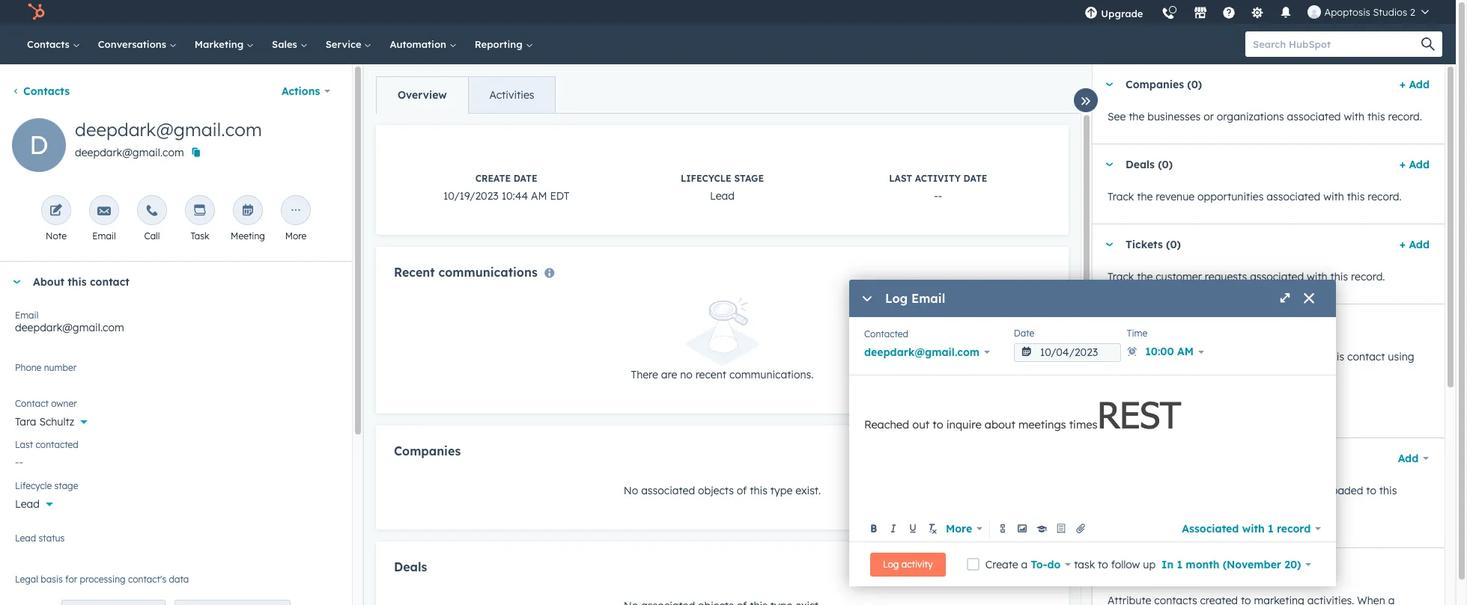 Task type: describe. For each thing, give the bounding box(es) containing it.
create for date
[[475, 173, 511, 184]]

or inside see the files attached to your activities or uploaded to this record.
[[1304, 485, 1314, 498]]

conversations
[[98, 38, 169, 50]]

notifications button
[[1274, 0, 1299, 24]]

caret image for tickets (0)
[[1105, 243, 1114, 247]]

1 vertical spatial contacts link
[[12, 85, 70, 98]]

0 horizontal spatial more
[[285, 231, 307, 242]]

opportunities
[[1198, 190, 1264, 204]]

service
[[326, 38, 364, 50]]

sales
[[272, 38, 300, 50]]

+ for track the revenue opportunities associated with this record.
[[1400, 158, 1406, 172]]

menu containing apoptosis studios 2
[[1076, 0, 1438, 29]]

1 vertical spatial contacts
[[23, 85, 70, 98]]

add inside popup button
[[1398, 452, 1419, 466]]

to right uploaded
[[1366, 485, 1377, 498]]

settings image
[[1251, 7, 1265, 20]]

deepdark@gmail.com inside popup button
[[864, 346, 980, 360]]

follow
[[1111, 558, 1140, 572]]

date inside last activity date --
[[964, 173, 987, 184]]

reached
[[864, 418, 909, 432]]

tickets (0) button
[[1093, 225, 1394, 265]]

log for log email
[[885, 291, 908, 306]]

contact inside dropdown button
[[90, 276, 129, 289]]

help image
[[1223, 7, 1236, 20]]

data
[[169, 574, 189, 586]]

call
[[144, 231, 160, 242]]

more button
[[943, 519, 986, 540]]

service link
[[317, 24, 381, 64]]

in 1 month (november 20) button
[[1162, 556, 1312, 574]]

+ add button for track the revenue opportunities associated with this record.
[[1400, 156, 1430, 174]]

phone number
[[15, 363, 77, 374]]

10:00 am button
[[1127, 342, 1204, 364]]

payments (0)
[[1126, 318, 1196, 332]]

(0) for deals (0)
[[1158, 158, 1173, 172]]

add for track the revenue opportunities associated with this record.
[[1409, 158, 1430, 172]]

there are no recent communications.
[[631, 369, 814, 382]]

out
[[913, 418, 930, 432]]

caret image for companies (0)
[[1105, 83, 1114, 87]]

track the revenue opportunities associated with this record.
[[1108, 190, 1402, 204]]

of
[[737, 484, 747, 498]]

+ add button for track the customer requests associated with this record.
[[1400, 236, 1430, 254]]

email image
[[97, 204, 111, 219]]

lead status
[[15, 533, 65, 545]]

reporting link
[[466, 24, 542, 64]]

lead for lead
[[15, 498, 40, 512]]

automation
[[390, 38, 449, 50]]

status
[[39, 533, 65, 545]]

caret image
[[1105, 567, 1114, 571]]

contact create attribution
[[1126, 563, 1263, 576]]

objects
[[698, 484, 734, 498]]

tara schultz
[[15, 416, 74, 429]]

deals for deals (0)
[[1126, 158, 1155, 172]]

create
[[1170, 563, 1203, 576]]

companies for companies (0)
[[1126, 78, 1184, 91]]

basis
[[41, 574, 63, 586]]

calling icon image
[[1162, 7, 1176, 21]]

(november
[[1223, 558, 1282, 572]]

am inside popup button
[[1177, 345, 1194, 359]]

lifecycle for lifecycle stage
[[15, 481, 52, 492]]

the for customer
[[1137, 270, 1153, 284]]

see for see the businesses or organizations associated with this record.
[[1108, 110, 1126, 124]]

last for last activity date --
[[889, 173, 912, 184]]

hubspot link
[[18, 3, 56, 21]]

10:00 am
[[1145, 345, 1194, 359]]

add for track the customer requests associated with this record.
[[1409, 238, 1430, 252]]

(0) for payments (0)
[[1181, 318, 1196, 332]]

MM/DD/YYYY text field
[[1014, 344, 1121, 362]]

to-
[[1031, 558, 1048, 572]]

contact's
[[128, 574, 166, 586]]

1 - from the left
[[934, 190, 938, 203]]

meeting
[[231, 231, 265, 242]]

see the files attached to your activities or uploaded to this record.
[[1108, 485, 1397, 516]]

deals (0) button
[[1093, 145, 1394, 185]]

track
[[1166, 351, 1191, 364]]

log activity
[[883, 559, 933, 570]]

tara
[[15, 416, 36, 429]]

lifecycle stage
[[15, 481, 78, 492]]

0 horizontal spatial 1
[[1177, 558, 1183, 572]]

track for track the revenue opportunities associated with this record.
[[1108, 190, 1134, 204]]

lead inside lifecycle stage lead
[[710, 190, 735, 203]]

tickets
[[1126, 238, 1163, 252]]

organizations
[[1217, 110, 1284, 124]]

contacted
[[864, 329, 909, 340]]

no associated objects of this type exist.
[[624, 484, 821, 498]]

to right task
[[1098, 558, 1108, 572]]

about this contact
[[33, 276, 129, 289]]

10/19/2023
[[443, 190, 499, 203]]

owner
[[51, 398, 77, 410]]

actions
[[282, 85, 320, 98]]

associated with 1 record
[[1182, 522, 1311, 536]]

see the businesses or organizations associated with this record.
[[1108, 110, 1422, 124]]

search image
[[1422, 37, 1435, 51]]

2 - from the left
[[938, 190, 943, 203]]

note image
[[49, 204, 63, 219]]

the for businesses
[[1129, 110, 1145, 124]]

email for email
[[92, 231, 116, 242]]

phone
[[15, 363, 41, 374]]

studios
[[1373, 6, 1408, 18]]

activities link
[[468, 77, 555, 113]]

date inside create date 10/19/2023 10:44 am edt
[[514, 173, 537, 184]]

companies (0)
[[1126, 78, 1202, 91]]

contacted
[[36, 440, 78, 451]]

log activity button
[[870, 553, 946, 577]]

legal
[[15, 574, 38, 586]]

0 horizontal spatial or
[[1204, 110, 1214, 124]]

call image
[[145, 204, 159, 219]]

lead for lead status
[[15, 533, 36, 545]]

more image
[[289, 204, 303, 219]]

contact for contact create attribution
[[1126, 563, 1167, 576]]

search button
[[1414, 31, 1443, 57]]

payments.
[[1154, 369, 1206, 382]]

(0) for companies (0)
[[1187, 78, 1202, 91]]

last for last contacted
[[15, 440, 33, 451]]

caret image for deals (0)
[[1105, 163, 1114, 167]]

the for revenue
[[1137, 190, 1153, 204]]

time
[[1127, 328, 1148, 339]]

inquire
[[946, 418, 982, 432]]

recent
[[394, 265, 435, 280]]

businesses
[[1148, 110, 1201, 124]]

upgrade image
[[1085, 7, 1098, 20]]

conversations link
[[89, 24, 186, 64]]

type
[[771, 484, 793, 498]]

add for see the businesses or organizations associated with this record.
[[1409, 78, 1430, 91]]

associated for requests
[[1250, 270, 1304, 284]]

activity
[[915, 173, 961, 184]]

collect
[[1108, 351, 1141, 364]]

track for track the customer requests associated with this record.
[[1108, 270, 1134, 284]]

edt
[[550, 190, 570, 203]]

navigation containing overview
[[376, 76, 556, 114]]

stage
[[54, 481, 78, 492]]

payments
[[1126, 318, 1178, 332]]

with for collect and track payments associated with this contact using hubspot payments.
[[1303, 351, 1324, 364]]

contact owner
[[15, 398, 77, 410]]

with for track the customer requests associated with this record.
[[1307, 270, 1328, 284]]

Phone number text field
[[15, 360, 337, 390]]



Task type: locate. For each thing, give the bounding box(es) containing it.
tickets (0)
[[1126, 238, 1181, 252]]

associated for payments
[[1246, 351, 1300, 364]]

Search HubSpot search field
[[1246, 31, 1429, 57]]

1 left record
[[1268, 522, 1274, 536]]

0 vertical spatial +
[[1400, 78, 1406, 91]]

to inside reached out to inquire about meetings times rest
[[933, 418, 943, 432]]

add inside button
[[1024, 564, 1041, 575]]

activities
[[1256, 485, 1301, 498]]

(0) up revenue
[[1158, 158, 1173, 172]]

add button
[[1388, 444, 1430, 474]]

associated
[[1182, 522, 1239, 536]]

(0) up businesses
[[1187, 78, 1202, 91]]

create up '10:44'
[[475, 173, 511, 184]]

task
[[191, 231, 209, 242]]

1 vertical spatial 1
[[1177, 558, 1183, 572]]

the inside see the files attached to your activities or uploaded to this record.
[[1129, 485, 1145, 498]]

0 horizontal spatial companies
[[394, 444, 461, 459]]

log for log activity
[[883, 559, 899, 570]]

notifications image
[[1280, 7, 1293, 20]]

contact inside collect and track payments associated with this contact using hubspot payments.
[[1348, 351, 1385, 364]]

create inside create date 10/19/2023 10:44 am edt
[[475, 173, 511, 184]]

rest
[[1098, 393, 1181, 437]]

1 vertical spatial +
[[1400, 158, 1406, 172]]

2 track from the top
[[1108, 270, 1134, 284]]

0 vertical spatial contacts
[[27, 38, 72, 50]]

0 vertical spatial create
[[475, 173, 511, 184]]

record. inside see the files attached to your activities or uploaded to this record.
[[1108, 503, 1142, 516]]

the for files
[[1129, 485, 1145, 498]]

1 + add button from the top
[[1400, 76, 1430, 94]]

record.
[[1388, 110, 1422, 124], [1368, 190, 1402, 204], [1351, 270, 1385, 284], [1108, 503, 1142, 516]]

0 vertical spatial deals
[[1126, 158, 1155, 172]]

0 vertical spatial email
[[92, 231, 116, 242]]

2 + add from the top
[[1400, 158, 1430, 172]]

about this contact button
[[0, 262, 337, 303]]

3 + add from the top
[[1400, 238, 1430, 252]]

to
[[933, 418, 943, 432], [1218, 485, 1228, 498], [1366, 485, 1377, 498], [1098, 558, 1108, 572]]

date up mm/dd/yyyy "text field"
[[1014, 328, 1035, 339]]

to right out
[[933, 418, 943, 432]]

(0) inside payments (0) dropdown button
[[1181, 318, 1196, 332]]

date
[[514, 173, 537, 184], [964, 173, 987, 184], [1014, 328, 1035, 339]]

track the customer requests associated with this record.
[[1108, 270, 1385, 284]]

2 see from the top
[[1108, 485, 1126, 498]]

contact up email deepdark@gmail.com
[[90, 276, 129, 289]]

menu
[[1076, 0, 1438, 29]]

1 vertical spatial + add button
[[1400, 156, 1430, 174]]

0 vertical spatial lead
[[710, 190, 735, 203]]

task
[[1074, 558, 1095, 572]]

3 + add button from the top
[[1400, 236, 1430, 254]]

the down tickets
[[1137, 270, 1153, 284]]

associated with 1 record button
[[1182, 519, 1321, 540]]

lead inside popup button
[[15, 498, 40, 512]]

more
[[285, 231, 307, 242], [946, 522, 972, 536]]

0 vertical spatial am
[[531, 190, 547, 203]]

this inside dropdown button
[[68, 276, 87, 289]]

hubspot image
[[27, 3, 45, 21]]

1 vertical spatial contact
[[1126, 563, 1167, 576]]

0 vertical spatial log
[[885, 291, 908, 306]]

1 + from the top
[[1400, 78, 1406, 91]]

email up deepdark@gmail.com popup button
[[912, 291, 945, 306]]

1 horizontal spatial contact
[[1126, 563, 1167, 576]]

(0) for tickets (0)
[[1166, 238, 1181, 252]]

last inside last activity date --
[[889, 173, 912, 184]]

deals (0)
[[1126, 158, 1173, 172]]

associated down payments (0) dropdown button
[[1246, 351, 1300, 364]]

contact up the tara
[[15, 398, 49, 410]]

last contacted
[[15, 440, 78, 451]]

1 vertical spatial create
[[986, 558, 1018, 572]]

lifecycle inside lifecycle stage lead
[[681, 173, 732, 184]]

caret image left tickets
[[1105, 243, 1114, 247]]

track down deals (0) on the top of the page
[[1108, 190, 1134, 204]]

task image
[[193, 204, 207, 219]]

0 vertical spatial contact
[[90, 276, 129, 289]]

contact
[[15, 398, 49, 410], [1126, 563, 1167, 576]]

communications.
[[729, 369, 814, 382]]

+ for see the businesses or organizations associated with this record.
[[1400, 78, 1406, 91]]

1 vertical spatial contact
[[1348, 351, 1385, 364]]

see for see the files attached to your activities or uploaded to this record.
[[1108, 485, 1126, 498]]

1 track from the top
[[1108, 190, 1134, 204]]

lead down lifecycle stage
[[15, 498, 40, 512]]

(0) inside 'deals (0)' dropdown button
[[1158, 158, 1173, 172]]

1 vertical spatial am
[[1177, 345, 1194, 359]]

associated right no
[[641, 484, 695, 498]]

+ add for see the businesses or organizations associated with this record.
[[1400, 78, 1430, 91]]

email for email deepdark@gmail.com
[[15, 310, 38, 321]]

0 horizontal spatial lifecycle
[[15, 481, 52, 492]]

associated up expand dialog icon
[[1250, 270, 1304, 284]]

3 + from the top
[[1400, 238, 1406, 252]]

task to follow up
[[1071, 558, 1159, 572]]

email down about
[[15, 310, 38, 321]]

or right businesses
[[1204, 110, 1214, 124]]

create left a in the bottom right of the page
[[986, 558, 1018, 572]]

caret image left deals (0) on the top of the page
[[1105, 163, 1114, 167]]

navigation
[[376, 76, 556, 114]]

2 horizontal spatial date
[[1014, 328, 1035, 339]]

0 vertical spatial contacts link
[[18, 24, 89, 64]]

2 vertical spatial lead
[[15, 533, 36, 545]]

create for a
[[986, 558, 1018, 572]]

+ add for track the revenue opportunities associated with this record.
[[1400, 158, 1430, 172]]

see down companies (0)
[[1108, 110, 1126, 124]]

see left files
[[1108, 485, 1126, 498]]

0 vertical spatial companies
[[1126, 78, 1184, 91]]

the left businesses
[[1129, 110, 1145, 124]]

with inside collect and track payments associated with this contact using hubspot payments.
[[1303, 351, 1324, 364]]

(0) right tickets
[[1166, 238, 1181, 252]]

0 vertical spatial + add
[[1400, 78, 1430, 91]]

close dialog image
[[1303, 294, 1315, 306]]

1 vertical spatial lifecycle
[[15, 481, 52, 492]]

1 horizontal spatial last
[[889, 173, 912, 184]]

am left the edt
[[531, 190, 547, 203]]

2 vertical spatial email
[[15, 310, 38, 321]]

email inside email deepdark@gmail.com
[[15, 310, 38, 321]]

0 horizontal spatial contact
[[90, 276, 129, 289]]

date up '10:44'
[[514, 173, 537, 184]]

associated right organizations
[[1287, 110, 1341, 124]]

exist.
[[796, 484, 821, 498]]

contact left using
[[1348, 351, 1385, 364]]

caret image left companies (0)
[[1105, 83, 1114, 87]]

deals for deals
[[394, 560, 427, 575]]

caret image
[[1105, 83, 1114, 87], [1105, 163, 1114, 167], [1105, 243, 1114, 247], [12, 281, 21, 284]]

caret image for about this contact
[[12, 281, 21, 284]]

to left your
[[1218, 485, 1228, 498]]

1 horizontal spatial deals
[[1126, 158, 1155, 172]]

1 vertical spatial lead
[[15, 498, 40, 512]]

revenue
[[1156, 190, 1195, 204]]

tara schultz image
[[1308, 5, 1322, 19]]

apoptosis studios 2 button
[[1299, 0, 1438, 24]]

(0) up the 10:00 am at bottom
[[1181, 318, 1196, 332]]

lifecycle stage lead
[[681, 173, 764, 203]]

meeting image
[[241, 204, 255, 219]]

companies (0) button
[[1093, 64, 1394, 105]]

log left activity
[[883, 559, 899, 570]]

date right activity
[[964, 173, 987, 184]]

create date 10/19/2023 10:44 am edt
[[443, 173, 570, 203]]

lifecycle for lifecycle stage lead
[[681, 173, 732, 184]]

0 vertical spatial track
[[1108, 190, 1134, 204]]

email down email icon
[[92, 231, 116, 242]]

2 vertical spatial +
[[1400, 238, 1406, 252]]

last down the tara
[[15, 440, 33, 451]]

requests
[[1205, 270, 1247, 284]]

the left revenue
[[1137, 190, 1153, 204]]

0 vertical spatial 1
[[1268, 522, 1274, 536]]

0 vertical spatial more
[[285, 231, 307, 242]]

reached out to inquire about meetings times rest
[[864, 393, 1181, 437]]

2 horizontal spatial email
[[912, 291, 945, 306]]

with
[[1344, 110, 1365, 124], [1324, 190, 1344, 204], [1307, 270, 1328, 284], [1303, 351, 1324, 364], [1242, 522, 1265, 536]]

more inside more popup button
[[946, 522, 972, 536]]

1 right in
[[1177, 558, 1183, 572]]

recent communications
[[394, 265, 538, 280]]

Last contacted text field
[[15, 449, 337, 473]]

+ for track the customer requests associated with this record.
[[1400, 238, 1406, 252]]

number
[[44, 363, 77, 374]]

1 vertical spatial companies
[[394, 444, 461, 459]]

0 horizontal spatial email
[[15, 310, 38, 321]]

1 horizontal spatial or
[[1304, 485, 1314, 498]]

1 horizontal spatial more
[[946, 522, 972, 536]]

and
[[1144, 351, 1163, 364]]

this inside see the files attached to your activities or uploaded to this record.
[[1380, 485, 1397, 498]]

no
[[680, 369, 693, 382]]

with for track the revenue opportunities associated with this record.
[[1324, 190, 1344, 204]]

am inside create date 10/19/2023 10:44 am edt
[[531, 190, 547, 203]]

contact for contact owner
[[15, 398, 49, 410]]

customer
[[1156, 270, 1202, 284]]

1 vertical spatial log
[[883, 559, 899, 570]]

0 vertical spatial lifecycle
[[681, 173, 732, 184]]

2 vertical spatial + add button
[[1400, 236, 1430, 254]]

+ add button for see the businesses or organizations associated with this record.
[[1400, 76, 1430, 94]]

1 vertical spatial or
[[1304, 485, 1314, 498]]

lifecycle left stage at the top right of the page
[[681, 173, 732, 184]]

0 vertical spatial contact
[[15, 398, 49, 410]]

sales link
[[263, 24, 317, 64]]

stage
[[734, 173, 764, 184]]

apoptosis
[[1325, 6, 1371, 18]]

1 see from the top
[[1108, 110, 1126, 124]]

track down tickets
[[1108, 270, 1134, 284]]

help button
[[1217, 0, 1242, 24]]

1 + add from the top
[[1400, 78, 1430, 91]]

payments
[[1194, 351, 1244, 364]]

last left activity
[[889, 173, 912, 184]]

2 vertical spatial + add
[[1400, 238, 1430, 252]]

create a
[[986, 558, 1031, 572]]

about
[[33, 276, 64, 289]]

0 vertical spatial see
[[1108, 110, 1126, 124]]

apoptosis studios 2
[[1325, 6, 1416, 18]]

1 vertical spatial more
[[946, 522, 972, 536]]

0 vertical spatial or
[[1204, 110, 1214, 124]]

caret image inside about this contact dropdown button
[[12, 281, 21, 284]]

associated for opportunities
[[1267, 190, 1321, 204]]

2 + from the top
[[1400, 158, 1406, 172]]

1 horizontal spatial create
[[986, 558, 1018, 572]]

(0) inside tickets (0) dropdown button
[[1166, 238, 1181, 252]]

in
[[1162, 558, 1174, 572]]

companies for companies
[[394, 444, 461, 459]]

marketplaces image
[[1194, 7, 1208, 20]]

minimize dialog image
[[861, 294, 873, 306]]

or right "activities"
[[1304, 485, 1314, 498]]

note
[[46, 231, 67, 242]]

contact inside "dropdown button"
[[1126, 563, 1167, 576]]

1 vertical spatial email
[[912, 291, 945, 306]]

1 vertical spatial deals
[[394, 560, 427, 575]]

(0)
[[1187, 78, 1202, 91], [1158, 158, 1173, 172], [1166, 238, 1181, 252], [1181, 318, 1196, 332]]

contacts link
[[18, 24, 89, 64], [12, 85, 70, 98]]

see inside see the files attached to your activities or uploaded to this record.
[[1108, 485, 1126, 498]]

0 horizontal spatial create
[[475, 173, 511, 184]]

this inside collect and track payments associated with this contact using hubspot payments.
[[1327, 351, 1345, 364]]

attached
[[1170, 485, 1215, 498]]

0 horizontal spatial deals
[[394, 560, 427, 575]]

associated
[[1287, 110, 1341, 124], [1267, 190, 1321, 204], [1250, 270, 1304, 284], [1246, 351, 1300, 364], [641, 484, 695, 498]]

calling icon button
[[1156, 1, 1182, 23]]

0 vertical spatial last
[[889, 173, 912, 184]]

lifecycle left stage
[[15, 481, 52, 492]]

0 horizontal spatial last
[[15, 440, 33, 451]]

the left files
[[1129, 485, 1145, 498]]

processing
[[80, 574, 126, 586]]

recent
[[696, 369, 727, 382]]

+ add button
[[1400, 76, 1430, 94], [1400, 156, 1430, 174], [1400, 236, 1430, 254]]

caret image inside 'deals (0)' dropdown button
[[1105, 163, 1114, 167]]

with inside popup button
[[1242, 522, 1265, 536]]

10:44
[[502, 190, 528, 203]]

1 vertical spatial track
[[1108, 270, 1134, 284]]

lead
[[710, 190, 735, 203], [15, 498, 40, 512], [15, 533, 36, 545]]

caret image inside tickets (0) dropdown button
[[1105, 243, 1114, 247]]

1 horizontal spatial 1
[[1268, 522, 1274, 536]]

log email
[[885, 291, 945, 306]]

to-do button
[[1031, 556, 1071, 574]]

(0) inside companies (0) dropdown button
[[1187, 78, 1202, 91]]

deals
[[1126, 158, 1155, 172], [394, 560, 427, 575]]

+ add for track the customer requests associated with this record.
[[1400, 238, 1430, 252]]

0 vertical spatial + add button
[[1400, 76, 1430, 94]]

1 horizontal spatial am
[[1177, 345, 1194, 359]]

contacts
[[27, 38, 72, 50], [23, 85, 70, 98]]

tara schultz button
[[15, 407, 337, 432]]

10:00
[[1145, 345, 1174, 359]]

2 + add button from the top
[[1400, 156, 1430, 174]]

1 horizontal spatial companies
[[1126, 78, 1184, 91]]

am up payments.
[[1177, 345, 1194, 359]]

attribution
[[1207, 563, 1263, 576]]

0 horizontal spatial am
[[531, 190, 547, 203]]

last
[[889, 173, 912, 184], [15, 440, 33, 451]]

1 horizontal spatial contact
[[1348, 351, 1385, 364]]

associated down 'deals (0)' dropdown button on the top
[[1267, 190, 1321, 204]]

caret image left about
[[12, 281, 21, 284]]

schultz
[[39, 416, 74, 429]]

associated inside collect and track payments associated with this contact using hubspot payments.
[[1246, 351, 1300, 364]]

contact create attribution button
[[1093, 549, 1430, 589]]

your
[[1231, 485, 1253, 498]]

in 1 month (november 20)
[[1162, 558, 1301, 572]]

log right minimize dialog image
[[885, 291, 908, 306]]

add button
[[1001, 560, 1051, 580]]

deals inside 'deals (0)' dropdown button
[[1126, 158, 1155, 172]]

activity
[[902, 559, 933, 570]]

0 horizontal spatial contact
[[15, 398, 49, 410]]

1 horizontal spatial lifecycle
[[681, 173, 732, 184]]

companies inside dropdown button
[[1126, 78, 1184, 91]]

log inside button
[[883, 559, 899, 570]]

marketing
[[195, 38, 246, 50]]

1 vertical spatial + add
[[1400, 158, 1430, 172]]

legal basis for processing contact's data
[[15, 574, 189, 586]]

caret image inside companies (0) dropdown button
[[1105, 83, 1114, 87]]

0 horizontal spatial date
[[514, 173, 537, 184]]

or
[[1204, 110, 1214, 124], [1304, 485, 1314, 498]]

expand dialog image
[[1279, 294, 1291, 306]]

collect and track payments associated with this contact using hubspot payments.
[[1108, 351, 1415, 382]]

record
[[1277, 522, 1311, 536]]

lead left status
[[15, 533, 36, 545]]

contact right caret icon
[[1126, 563, 1167, 576]]

1 horizontal spatial date
[[964, 173, 987, 184]]

lead down stage at the top right of the page
[[710, 190, 735, 203]]

1 vertical spatial see
[[1108, 485, 1126, 498]]

1 vertical spatial last
[[15, 440, 33, 451]]

1 horizontal spatial email
[[92, 231, 116, 242]]

marketplaces button
[[1185, 0, 1217, 24]]

a
[[1021, 558, 1028, 572]]

to-do
[[1031, 558, 1061, 572]]



Task type: vqa. For each thing, say whether or not it's contained in the screenshot.
(November
yes



